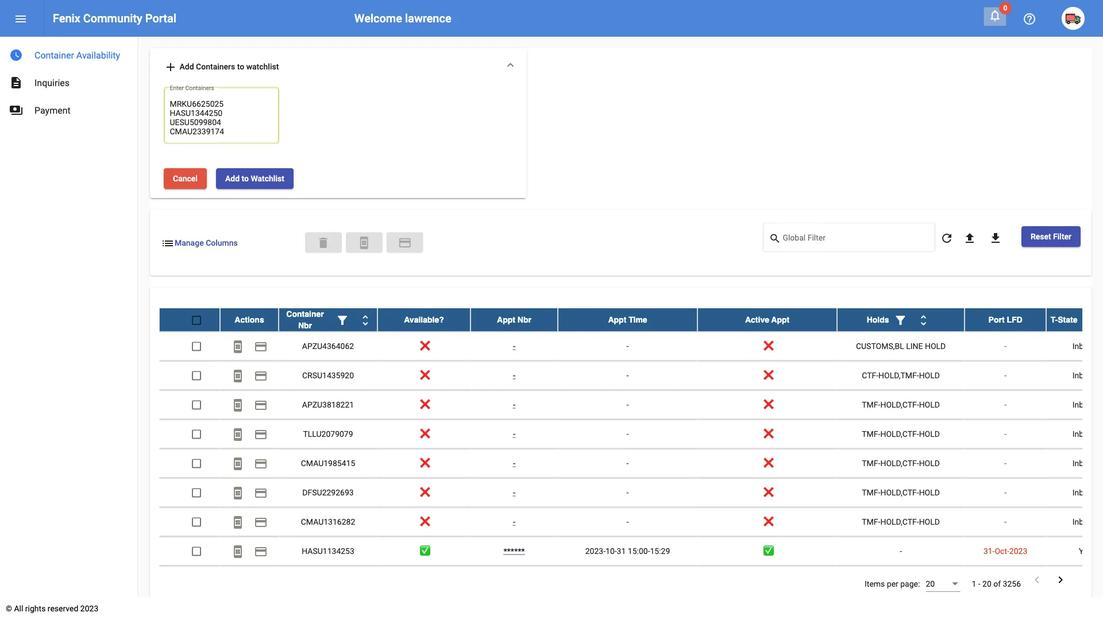 Task type: describe. For each thing, give the bounding box(es) containing it.
to inside add add containers to watchlist
[[237, 62, 244, 71]]

tllu2079079
[[303, 429, 353, 439]]

inbound for cmau1316282
[[1073, 517, 1102, 527]]

hold,ctf- for cmau1316282
[[881, 517, 920, 527]]

payments
[[9, 103, 23, 117]]

hold for tllu2079079
[[920, 429, 941, 439]]

1
[[973, 580, 977, 589]]

7 cell from the left
[[698, 567, 838, 595]]

book_online for cmau1316282
[[231, 516, 245, 530]]

tmf- for tllu2079079
[[863, 429, 881, 439]]

file_download
[[990, 231, 1003, 245]]

state
[[1059, 315, 1078, 325]]

cmau1316282
[[301, 517, 356, 527]]

filter_alt inside popup button
[[336, 313, 350, 327]]

2023-
[[586, 547, 606, 556]]

payment button for cmau1316282
[[250, 511, 273, 534]]

10-
[[606, 547, 617, 556]]

tmf- for dfsu2292693
[[863, 488, 881, 498]]

inbound for dfsu2292693
[[1073, 488, 1102, 498]]

add to watchlist
[[225, 174, 285, 183]]

no color image for book_online button for cmau1316282
[[231, 516, 245, 530]]

description
[[9, 76, 23, 90]]

no color image for apzu3818221's payment button
[[254, 399, 268, 412]]

search
[[770, 232, 782, 245]]

community
[[83, 11, 142, 25]]

payment for cmau1316282
[[254, 516, 268, 530]]

book_online button for dfsu2292693
[[227, 481, 250, 504]]

lfd
[[1008, 315, 1023, 325]]

no color image for payment button related to apzu4364062
[[254, 340, 268, 354]]

cancel
[[173, 174, 198, 183]]

6 cell from the left
[[558, 567, 698, 595]]

watch_later
[[9, 48, 23, 62]]

reserved
[[48, 605, 78, 614]]

book_online for apzu4364062
[[231, 340, 245, 354]]

2 filter_alt from the left
[[894, 313, 908, 327]]

no color image containing description
[[9, 76, 23, 90]]

filter
[[1054, 232, 1072, 241]]

page:
[[901, 580, 921, 589]]

ctf-hold,tmf-hold
[[863, 371, 941, 380]]

appt nbr
[[497, 315, 532, 325]]

hold for apzu3818221
[[920, 400, 941, 410]]

8 cell from the left
[[838, 567, 965, 595]]

no color image inside menu button
[[14, 12, 28, 26]]

file_upload button
[[959, 226, 982, 249]]

31
[[617, 547, 626, 556]]

book_online button for apzu3818221
[[227, 394, 250, 417]]

dfsu2292693
[[303, 488, 354, 498]]

manage
[[175, 239, 204, 248]]

welcome
[[355, 11, 402, 25]]

no color image containing search
[[770, 232, 783, 246]]

navigate_before
[[1031, 573, 1045, 587]]

notifications_none button
[[984, 7, 1007, 26]]

2 20 from the left
[[983, 580, 992, 589]]

******
[[504, 547, 525, 556]]

menu
[[14, 12, 28, 26]]

port lfd
[[989, 315, 1023, 325]]

navigation containing watch_later
[[0, 37, 138, 124]]

delete button
[[305, 233, 342, 253]]

of
[[994, 580, 1002, 589]]

4 row from the top
[[159, 391, 1104, 420]]

inquiries
[[34, 77, 70, 88]]

no color image for unfold_more button corresponding to holds
[[917, 313, 931, 327]]

5 cell from the left
[[471, 567, 558, 595]]

unfold_more for holds
[[917, 313, 931, 327]]

availability
[[76, 50, 120, 61]]

no color image for file_upload button
[[964, 231, 977, 245]]

© all rights reserved 2023
[[6, 605, 98, 614]]

reset
[[1031, 232, 1052, 241]]

cmau1985415
[[301, 459, 356, 468]]

rights
[[25, 605, 46, 614]]

appt inside column header
[[772, 315, 790, 325]]

help_outline
[[1023, 12, 1037, 26]]

available?
[[404, 315, 444, 325]]

active appt
[[746, 315, 790, 325]]

refresh button
[[936, 226, 959, 249]]

no color image inside notifications_none popup button
[[989, 9, 1003, 22]]

appt time
[[609, 315, 648, 325]]

containers
[[196, 62, 235, 71]]

list
[[161, 237, 175, 250]]

appt nbr column header
[[471, 308, 558, 331]]

1 ✅ from the left
[[420, 547, 428, 556]]

hold for crsu1435920
[[920, 371, 941, 380]]

Global Watchlist Filter field
[[783, 235, 930, 244]]

port lfd column header
[[965, 308, 1047, 331]]

yard
[[1080, 547, 1096, 556]]

delete image
[[317, 237, 331, 250]]

customs,bl line hold
[[857, 341, 947, 351]]

1 cell from the left
[[159, 567, 220, 595]]

no color image containing add
[[164, 60, 178, 74]]

2023-10-31 15:00-15:29
[[586, 547, 671, 556]]

inbound for cmau1985415
[[1073, 459, 1102, 468]]

no color image for cmau1316282 payment button
[[254, 516, 268, 530]]

appt for appt nbr
[[497, 315, 516, 325]]

book_online for cmau1985415
[[231, 457, 245, 471]]

no color image inside navigation
[[9, 48, 23, 62]]

- link for cmau1985415
[[513, 459, 516, 468]]

book_online for crsu1435920
[[231, 369, 245, 383]]

crsu1435920
[[302, 371, 354, 380]]

appt time column header
[[558, 308, 698, 331]]

file_download button
[[985, 226, 1008, 249]]

inbound for apzu4364062
[[1073, 341, 1102, 351]]

hold,ctf- for tllu2079079
[[881, 429, 920, 439]]

t-state filter_alt
[[1051, 313, 1097, 327]]

tmf-hold,ctf-hold for cmau1316282
[[863, 517, 941, 527]]

reset filter button
[[1022, 226, 1082, 247]]

welcome lawrence
[[355, 11, 452, 25]]

no color image for file_download button
[[990, 231, 1003, 245]]

1 vertical spatial 2023
[[80, 605, 98, 614]]

book_online for hasu1134253
[[231, 545, 245, 559]]

refresh
[[941, 231, 954, 245]]

no color image for tllu2079079 payment button
[[254, 428, 268, 442]]

payment
[[34, 105, 71, 116]]

active
[[746, 315, 770, 325]]

payment button for crsu1435920
[[250, 364, 273, 387]]

navigate_next button
[[1051, 573, 1072, 590]]

©
[[6, 605, 12, 614]]

portal
[[145, 11, 176, 25]]

tmf- for cmau1316282
[[863, 517, 881, 527]]

no color image inside filter_alt column header
[[1083, 313, 1097, 327]]

1 20 from the left
[[927, 580, 936, 589]]

- link for crsu1435920
[[513, 371, 516, 380]]

book_online button for apzu4364062
[[227, 335, 250, 358]]

payment button for cmau1985415
[[250, 452, 273, 475]]

per
[[888, 580, 899, 589]]

container for nbr
[[287, 310, 324, 319]]

payment button for dfsu2292693
[[250, 481, 273, 504]]

10 row from the top
[[159, 567, 1104, 596]]

t-
[[1051, 315, 1059, 325]]

3 row from the top
[[159, 361, 1104, 391]]

no color image containing payments
[[9, 103, 23, 117]]

fenix community portal
[[53, 11, 176, 25]]

ctf-
[[863, 371, 879, 380]]

no color image for refresh button
[[941, 231, 954, 245]]

2023 inside "grid"
[[1010, 547, 1028, 556]]

payment button for apzu4364062
[[250, 335, 273, 358]]

tmf-hold,ctf-hold for dfsu2292693
[[863, 488, 941, 498]]

hold for apzu4364062
[[926, 341, 947, 351]]

5 row from the top
[[159, 420, 1104, 449]]

- link for apzu3818221
[[513, 400, 516, 410]]

hold,tmf-
[[879, 371, 920, 380]]

to inside "button"
[[242, 174, 249, 183]]

fenix
[[53, 11, 80, 25]]



Task type: locate. For each thing, give the bounding box(es) containing it.
31-
[[984, 547, 996, 556]]

3 filter_alt button from the left
[[1078, 308, 1101, 331]]

no color image for unfold_more button related to container nbr
[[359, 313, 373, 327]]

1 horizontal spatial appt
[[609, 315, 627, 325]]

unfold_more button up apzu4364062 in the left of the page
[[354, 308, 377, 331]]

- link
[[513, 341, 516, 351], [513, 371, 516, 380], [513, 400, 516, 410], [513, 429, 516, 439], [513, 459, 516, 468], [513, 488, 516, 498], [513, 517, 516, 527]]

2 ✅ from the left
[[764, 547, 772, 556]]

payment for crsu1435920
[[254, 369, 268, 383]]

0 horizontal spatial appt
[[497, 315, 516, 325]]

book_online for dfsu2292693
[[231, 487, 245, 500]]

4 tmf- from the top
[[863, 488, 881, 498]]

container nbr
[[287, 310, 324, 330]]

3 - link from the top
[[513, 400, 516, 410]]

3 filter_alt from the left
[[1083, 313, 1097, 327]]

no color image containing file_download
[[990, 231, 1003, 245]]

2 cell from the left
[[220, 567, 279, 595]]

no color image containing navigate_before
[[1031, 573, 1045, 587]]

1 horizontal spatial filter_alt
[[894, 313, 908, 327]]

book_online button for hasu1134253
[[227, 540, 250, 563]]

cancel button
[[164, 168, 207, 189]]

delete
[[317, 237, 331, 250]]

no color image for dfsu2292693's payment button
[[254, 487, 268, 500]]

container up apzu4364062 in the left of the page
[[287, 310, 324, 319]]

1 horizontal spatial filter_alt button
[[890, 308, 913, 331]]

container
[[34, 50, 74, 61], [287, 310, 324, 319]]

grid containing filter_alt
[[159, 308, 1104, 596]]

inbound for tllu2079079
[[1073, 429, 1102, 439]]

book_online for tllu2079079
[[231, 428, 245, 442]]

items
[[865, 580, 886, 589]]

filter_alt button for holds
[[890, 308, 913, 331]]

2 tmf- from the top
[[863, 429, 881, 439]]

15:29
[[651, 547, 671, 556]]

hold for cmau1985415
[[920, 459, 941, 468]]

10 cell from the left
[[1047, 567, 1104, 595]]

tmf-hold,ctf-hold for apzu3818221
[[863, 400, 941, 410]]

filter_alt right the holds
[[894, 313, 908, 327]]

no color image inside navigate_before button
[[1031, 573, 1045, 587]]

0 horizontal spatial filter_alt button
[[331, 308, 354, 331]]

2 unfold_more from the left
[[917, 313, 931, 327]]

watchlist
[[246, 62, 279, 71]]

5 inbound from the top
[[1073, 459, 1102, 468]]

5 hold,ctf- from the top
[[881, 517, 920, 527]]

holds
[[867, 315, 890, 325]]

4 tmf-hold,ctf-hold from the top
[[863, 488, 941, 498]]

1 horizontal spatial nbr
[[518, 315, 532, 325]]

unfold_more button
[[354, 308, 377, 331], [913, 308, 936, 331]]

6 row from the top
[[159, 449, 1104, 479]]

0 horizontal spatial nbr
[[298, 321, 312, 330]]

0 horizontal spatial 2023
[[80, 605, 98, 614]]

7 row from the top
[[159, 479, 1104, 508]]

filter_alt right "state"
[[1083, 313, 1097, 327]]

no color image inside navigate_next button
[[1055, 573, 1068, 587]]

- link for cmau1316282
[[513, 517, 516, 527]]

add inside add add containers to watchlist
[[180, 62, 194, 71]]

notifications_none
[[989, 9, 1003, 22]]

7 - link from the top
[[513, 517, 516, 527]]

hold for dfsu2292693
[[920, 488, 941, 498]]

1 - link from the top
[[513, 341, 516, 351]]

grid
[[159, 308, 1104, 596]]

no color image inside file_download button
[[990, 231, 1003, 245]]

1 - 20 of 3256
[[973, 580, 1022, 589]]

1 horizontal spatial container
[[287, 310, 324, 319]]

3 tmf- from the top
[[863, 459, 881, 468]]

unfold_more button for holds
[[913, 308, 936, 331]]

filter_alt button up apzu4364062 in the left of the page
[[331, 308, 354, 331]]

3256
[[1004, 580, 1022, 589]]

6 inbound from the top
[[1073, 488, 1102, 498]]

no color image containing navigate_next
[[1055, 573, 1068, 587]]

3 cell from the left
[[279, 567, 378, 595]]

column header
[[279, 308, 378, 331], [838, 308, 965, 331]]

0 horizontal spatial ✅
[[420, 547, 428, 556]]

payment for hasu1134253
[[254, 545, 268, 559]]

0 vertical spatial container
[[34, 50, 74, 61]]

payment for apzu4364062
[[254, 340, 268, 354]]

nbr for container nbr
[[298, 321, 312, 330]]

apzu3818221
[[302, 400, 354, 410]]

1 unfold_more from the left
[[359, 313, 373, 327]]

payment for apzu3818221
[[254, 399, 268, 412]]

1 horizontal spatial column header
[[838, 308, 965, 331]]

2 tmf-hold,ctf-hold from the top
[[863, 429, 941, 439]]

appt for appt time
[[609, 315, 627, 325]]

filter_alt button
[[331, 308, 354, 331], [890, 308, 913, 331], [1078, 308, 1101, 331]]

5 - link from the top
[[513, 459, 516, 468]]

1 horizontal spatial 20
[[983, 580, 992, 589]]

inbound
[[1073, 341, 1102, 351], [1073, 371, 1102, 380], [1073, 400, 1102, 410], [1073, 429, 1102, 439], [1073, 459, 1102, 468], [1073, 488, 1102, 498], [1073, 517, 1102, 527]]

no color image containing refresh
[[941, 231, 954, 245]]

no color image containing help_outline
[[1023, 12, 1037, 26]]

6 - link from the top
[[513, 488, 516, 498]]

2023 right 31- at the right of the page
[[1010, 547, 1028, 556]]

payment for tllu2079079
[[254, 428, 268, 442]]

- link for tllu2079079
[[513, 429, 516, 439]]

1 inbound from the top
[[1073, 341, 1102, 351]]

active appt column header
[[698, 308, 838, 331]]

filter_alt button for t-state
[[1078, 308, 1101, 331]]

hasu1134253
[[302, 547, 355, 556]]

3 appt from the left
[[772, 315, 790, 325]]

4 inbound from the top
[[1073, 429, 1102, 439]]

add right add
[[180, 62, 194, 71]]

to left watchlist
[[237, 62, 244, 71]]

customs,bl
[[857, 341, 905, 351]]

hold,ctf- for dfsu2292693
[[881, 488, 920, 498]]

apzu4364062
[[302, 341, 354, 351]]

2 row from the top
[[159, 332, 1104, 361]]

no color image inside refresh button
[[941, 231, 954, 245]]

1 tmf-hold,ctf-hold from the top
[[863, 400, 941, 410]]

9 cell from the left
[[965, 567, 1047, 595]]

tmf- for apzu3818221
[[863, 400, 881, 410]]

1 filter_alt button from the left
[[331, 308, 354, 331]]

8 row from the top
[[159, 508, 1104, 537]]

tmf-hold,ctf-hold for tllu2079079
[[863, 429, 941, 439]]

0 horizontal spatial 20
[[927, 580, 936, 589]]

holds filter_alt
[[867, 313, 908, 327]]

-
[[513, 341, 516, 351], [627, 341, 629, 351], [1005, 341, 1007, 351], [513, 371, 516, 380], [627, 371, 629, 380], [1005, 371, 1007, 380], [513, 400, 516, 410], [627, 400, 629, 410], [1005, 400, 1007, 410], [513, 429, 516, 439], [627, 429, 629, 439], [1005, 429, 1007, 439], [513, 459, 516, 468], [627, 459, 629, 468], [1005, 459, 1007, 468], [513, 488, 516, 498], [627, 488, 629, 498], [1005, 488, 1007, 498], [513, 517, 516, 527], [627, 517, 629, 527], [1005, 517, 1007, 527], [901, 547, 903, 556], [979, 580, 981, 589]]

oct-
[[996, 547, 1010, 556]]

columns
[[206, 239, 238, 248]]

book_online button for crsu1435920
[[227, 364, 250, 387]]

hold
[[926, 341, 947, 351], [920, 371, 941, 380], [920, 400, 941, 410], [920, 429, 941, 439], [920, 459, 941, 468], [920, 488, 941, 498], [920, 517, 941, 527]]

navigate_before button
[[1027, 573, 1048, 590]]

20 right page:
[[927, 580, 936, 589]]

4 - link from the top
[[513, 429, 516, 439]]

add
[[164, 60, 178, 74]]

2 horizontal spatial appt
[[772, 315, 790, 325]]

hold,ctf- for apzu3818221
[[881, 400, 920, 410]]

to left the watchlist
[[242, 174, 249, 183]]

- link for apzu4364062
[[513, 341, 516, 351]]

31-oct-2023
[[984, 547, 1028, 556]]

0 vertical spatial 2023
[[1010, 547, 1028, 556]]

2 unfold_more button from the left
[[913, 308, 936, 331]]

book_online button for tllu2079079
[[227, 423, 250, 446]]

no color image for book_online button related to cmau1985415
[[231, 457, 245, 471]]

payment for dfsu2292693
[[254, 487, 268, 500]]

filter_alt column header
[[1047, 308, 1104, 331]]

file_upload
[[964, 231, 977, 245]]

no color image containing filter_alt
[[894, 313, 908, 327]]

no color image
[[989, 9, 1003, 22], [14, 12, 28, 26], [1023, 12, 1037, 26], [9, 48, 23, 62], [164, 60, 178, 74], [770, 232, 783, 246], [358, 237, 371, 250], [894, 313, 908, 327], [231, 340, 245, 354], [231, 369, 245, 383], [231, 399, 245, 412], [254, 457, 268, 471], [231, 487, 245, 500], [231, 545, 245, 559], [254, 545, 268, 559], [1031, 573, 1045, 587]]

row
[[159, 308, 1104, 332], [159, 332, 1104, 361], [159, 361, 1104, 391], [159, 391, 1104, 420], [159, 420, 1104, 449], [159, 449, 1104, 479], [159, 479, 1104, 508], [159, 508, 1104, 537], [159, 537, 1104, 567], [159, 567, 1104, 596]]

hold for cmau1316282
[[920, 517, 941, 527]]

line
[[907, 341, 924, 351]]

20 left of
[[983, 580, 992, 589]]

navigation
[[0, 37, 138, 124]]

7 inbound from the top
[[1073, 517, 1102, 527]]

navigate_next
[[1055, 573, 1068, 587]]

1 appt from the left
[[497, 315, 516, 325]]

3 hold,ctf- from the top
[[881, 459, 920, 468]]

2 appt from the left
[[609, 315, 627, 325]]

no color image containing menu
[[14, 12, 28, 26]]

row containing filter_alt
[[159, 308, 1104, 332]]

nbr for appt nbr
[[518, 315, 532, 325]]

no color image for book_online button corresponding to tllu2079079
[[231, 428, 245, 442]]

unfold_more for container nbr
[[359, 313, 373, 327]]

2 horizontal spatial filter_alt button
[[1078, 308, 1101, 331]]

no color image for payment button related to crsu1435920
[[254, 369, 268, 383]]

4 cell from the left
[[378, 567, 471, 595]]

1 horizontal spatial unfold_more
[[917, 313, 931, 327]]

5 tmf-hold,ctf-hold from the top
[[863, 517, 941, 527]]

add left the watchlist
[[225, 174, 240, 183]]

container availability
[[34, 50, 120, 61]]

nbr
[[518, 315, 532, 325], [298, 321, 312, 330]]

container inside column header
[[287, 310, 324, 319]]

no color image containing file_upload
[[964, 231, 977, 245]]

cell
[[159, 567, 220, 595], [220, 567, 279, 595], [279, 567, 378, 595], [378, 567, 471, 595], [471, 567, 558, 595], [558, 567, 698, 595], [698, 567, 838, 595], [838, 567, 965, 595], [965, 567, 1047, 595], [1047, 567, 1104, 595]]

actions
[[235, 315, 264, 325]]

no color image
[[9, 76, 23, 90], [9, 103, 23, 117], [941, 231, 954, 245], [964, 231, 977, 245], [990, 231, 1003, 245], [161, 237, 175, 250], [398, 237, 412, 250], [336, 313, 350, 327], [359, 313, 373, 327], [917, 313, 931, 327], [1083, 313, 1097, 327], [254, 340, 268, 354], [254, 369, 268, 383], [254, 399, 268, 412], [231, 428, 245, 442], [254, 428, 268, 442], [231, 457, 245, 471], [254, 487, 268, 500], [231, 516, 245, 530], [254, 516, 268, 530], [1055, 573, 1068, 587]]

3 tmf-hold,ctf-hold from the top
[[863, 459, 941, 468]]

no color image for navigate_next button
[[1055, 573, 1068, 587]]

inbound for crsu1435920
[[1073, 371, 1102, 380]]

no color image containing watch_later
[[9, 48, 23, 62]]

2 horizontal spatial filter_alt
[[1083, 313, 1097, 327]]

2 - link from the top
[[513, 371, 516, 380]]

None text field
[[170, 99, 273, 137]]

0 vertical spatial add
[[180, 62, 194, 71]]

1 vertical spatial container
[[287, 310, 324, 319]]

❌
[[420, 341, 428, 351], [764, 341, 772, 351], [420, 371, 428, 380], [764, 371, 772, 380], [420, 400, 428, 410], [764, 400, 772, 410], [420, 429, 428, 439], [764, 429, 772, 439], [420, 459, 428, 468], [764, 459, 772, 468], [420, 488, 428, 498], [764, 488, 772, 498], [420, 517, 428, 527], [764, 517, 772, 527]]

book_online
[[358, 237, 371, 250], [231, 340, 245, 354], [231, 369, 245, 383], [231, 399, 245, 412], [231, 428, 245, 442], [231, 457, 245, 471], [231, 487, 245, 500], [231, 516, 245, 530], [231, 545, 245, 559]]

5 tmf- from the top
[[863, 517, 881, 527]]

book_online button for cmau1985415
[[227, 452, 250, 475]]

payment button for apzu3818221
[[250, 394, 273, 417]]

book_online for apzu3818221
[[231, 399, 245, 412]]

tmf-
[[863, 400, 881, 410], [863, 429, 881, 439], [863, 459, 881, 468], [863, 488, 881, 498], [863, 517, 881, 527]]

reset filter
[[1031, 232, 1072, 241]]

list manage columns
[[161, 237, 238, 250]]

1 column header from the left
[[279, 308, 378, 331]]

2 filter_alt button from the left
[[890, 308, 913, 331]]

0 horizontal spatial unfold_more
[[359, 313, 373, 327]]

container for availability
[[34, 50, 74, 61]]

container up inquiries
[[34, 50, 74, 61]]

0 horizontal spatial filter_alt
[[336, 313, 350, 327]]

no color image inside file_upload button
[[964, 231, 977, 245]]

watchlist
[[251, 174, 285, 183]]

actions column header
[[220, 308, 279, 331]]

1 vertical spatial add
[[225, 174, 240, 183]]

no color image inside column header
[[894, 313, 908, 327]]

no color image inside help_outline 'popup button'
[[1023, 12, 1037, 26]]

add add containers to watchlist
[[164, 60, 279, 74]]

filter_alt button up the customs,bl line hold
[[890, 308, 913, 331]]

1 hold,ctf- from the top
[[881, 400, 920, 410]]

0 horizontal spatial add
[[180, 62, 194, 71]]

items per page:
[[865, 580, 921, 589]]

appt
[[497, 315, 516, 325], [609, 315, 627, 325], [772, 315, 790, 325]]

- link for dfsu2292693
[[513, 488, 516, 498]]

nbr inside 'appt nbr' column header
[[518, 315, 532, 325]]

4 hold,ctf- from the top
[[881, 488, 920, 498]]

0 vertical spatial to
[[237, 62, 244, 71]]

3 inbound from the top
[[1073, 400, 1102, 410]]

payment for cmau1985415
[[254, 457, 268, 471]]

payment button for hasu1134253
[[250, 540, 273, 563]]

nbr inside container nbr
[[298, 321, 312, 330]]

payment button for tllu2079079
[[250, 423, 273, 446]]

0 horizontal spatial container
[[34, 50, 74, 61]]

filter_alt button right the t-
[[1078, 308, 1101, 331]]

1 unfold_more button from the left
[[354, 308, 377, 331]]

container inside navigation
[[34, 50, 74, 61]]

1 vertical spatial to
[[242, 174, 249, 183]]

book_online button
[[346, 233, 383, 253], [227, 335, 250, 358], [227, 364, 250, 387], [227, 394, 250, 417], [227, 423, 250, 446], [227, 452, 250, 475], [227, 481, 250, 504], [227, 511, 250, 534], [227, 540, 250, 563]]

column header up the customs,bl line hold
[[838, 308, 965, 331]]

1 horizontal spatial ✅
[[764, 547, 772, 556]]

tmf- for cmau1985415
[[863, 459, 881, 468]]

1 filter_alt from the left
[[336, 313, 350, 327]]

1 horizontal spatial 2023
[[1010, 547, 1028, 556]]

2023
[[1010, 547, 1028, 556], [80, 605, 98, 614]]

inbound for apzu3818221
[[1073, 400, 1102, 410]]

****** link
[[504, 547, 525, 556]]

hold,ctf- for cmau1985415
[[881, 459, 920, 468]]

to
[[237, 62, 244, 71], [242, 174, 249, 183]]

column header up apzu4364062 in the left of the page
[[279, 308, 378, 331]]

0 horizontal spatial unfold_more button
[[354, 308, 377, 331]]

unfold_more button for container nbr
[[354, 308, 377, 331]]

all
[[14, 605, 23, 614]]

1 horizontal spatial unfold_more button
[[913, 308, 936, 331]]

payment button
[[387, 233, 424, 253], [250, 335, 273, 358], [250, 364, 273, 387], [250, 394, 273, 417], [250, 423, 273, 446], [250, 452, 273, 475], [250, 481, 273, 504], [250, 511, 273, 534], [250, 540, 273, 563]]

time
[[629, 315, 648, 325]]

1 horizontal spatial add
[[225, 174, 240, 183]]

add inside "button"
[[225, 174, 240, 183]]

tmf-hold,ctf-hold for cmau1985415
[[863, 459, 941, 468]]

unfold_more button up the line
[[913, 308, 936, 331]]

book_online button for cmau1316282
[[227, 511, 250, 534]]

2023 right the reserved
[[80, 605, 98, 614]]

available? column header
[[378, 308, 471, 331]]

9 row from the top
[[159, 537, 1104, 567]]

port
[[989, 315, 1005, 325]]

1 row from the top
[[159, 308, 1104, 332]]

filter_alt button for container nbr
[[331, 308, 354, 331]]

0 horizontal spatial column header
[[279, 308, 378, 331]]

add to watchlist button
[[216, 168, 294, 189]]

no color image containing notifications_none
[[989, 9, 1003, 22]]

lawrence
[[405, 11, 452, 25]]

add
[[180, 62, 194, 71], [225, 174, 240, 183]]

no color image containing list
[[161, 237, 175, 250]]

filter_alt up apzu4364062 in the left of the page
[[336, 313, 350, 327]]

menu button
[[9, 7, 32, 30]]

help_outline button
[[1019, 7, 1042, 30]]

1 tmf- from the top
[[863, 400, 881, 410]]

2 column header from the left
[[838, 308, 965, 331]]

2 hold,ctf- from the top
[[881, 429, 920, 439]]

2 inbound from the top
[[1073, 371, 1102, 380]]



Task type: vqa. For each thing, say whether or not it's contained in the screenshot.
to in the add Add Containers to watchlist
yes



